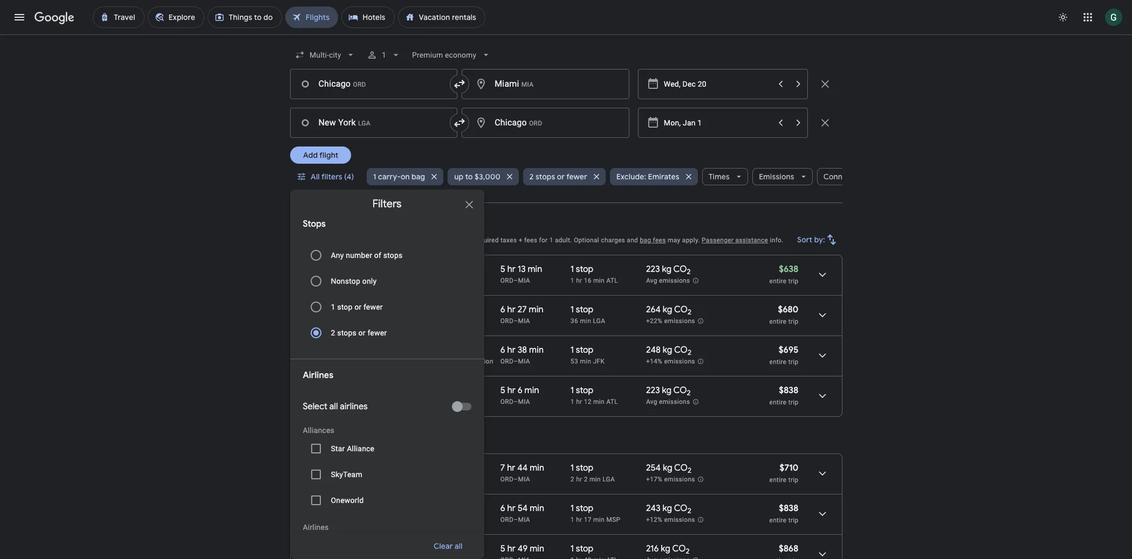 Task type: describe. For each thing, give the bounding box(es) containing it.
2 inside "popup button"
[[530, 172, 534, 182]]

1 stop 53 min jfk
[[571, 345, 605, 366]]

none search field containing filters
[[290, 42, 914, 560]]

delta right dba
[[442, 358, 457, 366]]

1 for 1
[[382, 51, 386, 59]]

msp
[[607, 517, 621, 524]]

trip for 6 hr 27 min
[[789, 318, 799, 326]]

stops inside 2 stops or fewer "popup button"
[[536, 172, 555, 182]]

emissions for 6 hr 27 min
[[664, 318, 695, 325]]

Departure time: 10:05 AM. text field
[[340, 463, 377, 474]]

$868
[[779, 544, 799, 555]]

avg for 5 hr 13 min
[[646, 277, 657, 285]]

6 for 6 hr 27 min
[[501, 305, 505, 316]]

868 US dollars text field
[[779, 544, 799, 555]]

ranked
[[290, 237, 312, 244]]

jfk
[[593, 358, 605, 366]]

2 vertical spatial fewer
[[368, 327, 387, 336]]

exclude: emirates button
[[610, 164, 698, 190]]

1 and from the left
[[360, 237, 372, 244]]

any
[[331, 249, 344, 258]]

remove flight from new york to chicago on mon, jan 1 image
[[819, 117, 832, 129]]

hr inside 5 hr 13 min ord – mia
[[507, 264, 516, 275]]

clear all button
[[421, 534, 476, 560]]

all for select
[[330, 400, 338, 411]]

charges
[[601, 237, 625, 244]]

total duration 5 hr 49 min. element
[[501, 544, 571, 557]]

223 kg co 2 for $638
[[646, 264, 691, 277]]

prices include required taxes + fees for 1 adult. optional charges and bag fees may apply. passenger assistance
[[430, 237, 768, 244]]

6:41 pm
[[340, 264, 370, 275]]

avg for 5 hr 6 min
[[646, 399, 657, 406]]

ranked based on price and convenience
[[290, 237, 411, 244]]

min for 7 hr 44 min ord – mia
[[530, 463, 544, 474]]

avg emissions for $838
[[646, 399, 690, 406]]

trip for 5 hr 6 min
[[789, 399, 799, 407]]

1 carry-on bag button
[[367, 164, 444, 190]]

emissions for 7 hr 44 min
[[664, 476, 695, 484]]

skyteam
[[331, 469, 362, 477]]

13
[[518, 264, 526, 275]]

assistance
[[736, 237, 768, 244]]

710 US dollars text field
[[780, 463, 799, 474]]

delta inside 10:05 am delta
[[340, 476, 356, 484]]

nonstop
[[331, 275, 360, 284]]

to inside the up to $3,000 popup button
[[465, 172, 473, 182]]

convenience
[[373, 237, 411, 244]]

clear
[[434, 542, 453, 552]]

taxes
[[501, 237, 517, 244]]

departure text field for remove flight from new york to chicago on mon, jan 1 icon
[[664, 108, 771, 138]]

hr inside 5 hr 6 min ord – mia
[[507, 386, 516, 397]]

up
[[454, 172, 464, 182]]

co for 7 hr 44 min
[[674, 463, 688, 474]]

2 stops or fewer button
[[523, 164, 606, 190]]

total duration 6 hr 27 min. element
[[501, 305, 571, 317]]

flights for best
[[315, 220, 346, 234]]

carry-
[[378, 172, 401, 182]]

1 stop 1 hr 17 min msp
[[571, 504, 621, 524]]

1 stop 1 hr 12 min atl
[[571, 386, 618, 406]]

leaves o'hare international airport at 7:05 am on wednesday, december 20 and arrives at miami international airport at 2:32 pm on wednesday, december 20. element
[[340, 305, 412, 316]]

remove flight from chicago to miami on wed, dec 20 image
[[819, 78, 832, 91]]

filters
[[373, 197, 402, 211]]

airlines
[[340, 400, 368, 411]]

on for carry-
[[401, 172, 410, 182]]

$710 entire trip
[[770, 463, 799, 484]]

emissions button
[[753, 164, 813, 190]]

6:03 am
[[340, 504, 373, 515]]

lga inside 1 stop 36 min lga
[[593, 318, 606, 325]]

+
[[519, 237, 523, 244]]

17
[[584, 517, 592, 524]]

2 and from the left
[[627, 237, 638, 244]]

ord for 6 hr 38 min
[[501, 358, 514, 366]]

best
[[290, 220, 312, 234]]

min for 5 hr 49 min
[[530, 544, 544, 555]]

min for 1 stop 36 min lga
[[580, 318, 591, 325]]

co for 6 hr 38 min
[[674, 345, 688, 356]]

main content containing best flights to miami
[[290, 212, 842, 560]]

delta inside 6:41 pm delta
[[340, 277, 356, 285]]

total duration 6 hr 38 min. element
[[501, 345, 571, 358]]

+12%
[[646, 517, 663, 524]]

Departure time: 6:41 PM. text field
[[340, 264, 370, 275]]

6 hr 54 min ord – mia
[[501, 504, 544, 524]]

adult.
[[555, 237, 572, 244]]

+17% emissions
[[646, 476, 695, 484]]

passenger assistance button
[[702, 237, 768, 244]]

6 inside 5 hr 6 min ord – mia
[[518, 386, 523, 397]]

53
[[571, 358, 578, 366]]

Departure time: 6:03 AM. text field
[[340, 504, 373, 515]]

hr inside the 1 stop 2 hr 2 min lga
[[576, 476, 582, 484]]

ord for 5 hr 6 min
[[501, 399, 514, 406]]

2:32 pm
[[382, 305, 412, 316]]

1 button
[[362, 42, 406, 68]]

$838 for 243
[[779, 504, 799, 515]]

atl for 5 hr 13 min
[[607, 277, 618, 285]]

airlines for select all airlines
[[303, 522, 329, 530]]

– for 5 hr 13 min
[[514, 277, 518, 285]]

change appearance image
[[1050, 4, 1076, 30]]

216 kg co 2
[[646, 544, 690, 557]]

entire for 6 hr 27 min
[[770, 318, 787, 326]]

1 for 1 stop 1 hr 12 min atl
[[571, 386, 574, 397]]

sort
[[797, 235, 812, 245]]

emissions for 5 hr 6 min
[[659, 399, 690, 406]]

other
[[290, 434, 320, 448]]

+14% emissions
[[646, 358, 695, 366]]

co for 5 hr 6 min
[[674, 386, 687, 397]]

lga inside the 1 stop 2 hr 2 min lga
[[603, 476, 615, 484]]

mia for 44
[[518, 476, 530, 484]]

exclude: emirates
[[616, 172, 680, 182]]

dba
[[427, 358, 440, 366]]

2 inside stops option group
[[331, 327, 335, 336]]

airlines for filters
[[303, 368, 333, 379]]

$680
[[778, 305, 799, 316]]

1 stop flight. element for 6 hr 38 min
[[571, 345, 594, 358]]

$710
[[780, 463, 799, 474]]

+22% emissions
[[646, 318, 695, 325]]

stop for 1 stop 2 hr 2 min lga
[[576, 463, 594, 474]]

times button
[[702, 164, 748, 190]]

1 for 1 stop or fewer
[[331, 301, 335, 310]]

entire for 7 hr 44 min
[[770, 477, 787, 484]]

2 down +14% emissions
[[687, 389, 691, 398]]

connection
[[459, 358, 494, 366]]

1 stop flight. element for 7 hr 44 min
[[571, 463, 594, 476]]

total duration 6 hr 54 min. element
[[501, 504, 571, 516]]

up to $3,000
[[454, 172, 501, 182]]

1 carry-on bag
[[373, 172, 425, 182]]

atl for 5 hr 6 min
[[607, 399, 618, 406]]

838 US dollars text field
[[779, 504, 799, 515]]

close dialog image
[[463, 199, 476, 211]]

mia for 54
[[518, 517, 530, 524]]

hr inside '1 stop 1 hr 16 min atl'
[[576, 277, 582, 285]]

delta right select
[[340, 399, 356, 406]]

38
[[518, 345, 527, 356]]

2 inside 248 kg co 2
[[688, 349, 692, 358]]

+12% emissions
[[646, 517, 695, 524]]

trip for 5 hr 13 min
[[789, 278, 799, 285]]

2 down apply.
[[687, 268, 691, 277]]

bag inside popup button
[[412, 172, 425, 182]]

1 stop 36 min lga
[[571, 305, 606, 325]]

operated by skywest dba delta connection
[[362, 358, 494, 366]]

layover (1 of 1) is a 1 hr 16 min layover at hartsfield-jackson atlanta international airport in atlanta. element
[[571, 277, 641, 285]]

co for 6 hr 54 min
[[674, 504, 688, 515]]

star
[[331, 443, 345, 452]]

ord for 7 hr 44 min
[[501, 476, 514, 484]]

248 kg co 2
[[646, 345, 692, 358]]

49
[[518, 544, 528, 555]]

223 for 5 hr 6 min
[[646, 386, 660, 397]]

1 stop 2 hr 2 min lga
[[571, 463, 615, 484]]

by:
[[814, 235, 825, 245]]

stops
[[303, 217, 326, 228]]

5 hr 49 min
[[501, 544, 544, 555]]

hr left 49
[[507, 544, 516, 555]]

avg emissions for $638
[[646, 277, 690, 285]]

7
[[501, 463, 505, 474]]

trip for 6 hr 38 min
[[789, 359, 799, 366]]

emissions
[[759, 172, 794, 182]]

$695
[[779, 345, 799, 356]]

– for 6 hr 38 min
[[514, 358, 518, 366]]

all filters (4)
[[310, 172, 354, 182]]

min for 5 hr 6 min ord – mia
[[525, 386, 539, 397]]

flight details. leaves o'hare international airport at 6:03 am on wednesday, december 20 and arrives at miami international airport at 1:57 pm on wednesday, december 20. image
[[809, 502, 835, 528]]

10:05 am delta
[[340, 463, 377, 484]]

1 vertical spatial or
[[355, 301, 362, 310]]

layover (1 of 1) is a 36 min layover at laguardia airport in new york. element
[[571, 317, 641, 326]]

layover (1 of 1) is a 53 min layover at john f. kennedy international airport in new york. element
[[571, 358, 641, 366]]

flight details. leaves o'hare international airport at 10:05 am on wednesday, december 20 and arrives at miami international airport at 6:49 pm on wednesday, december 20. image
[[809, 461, 835, 487]]

flight details. leaves o'hare international airport at 7:05 am on wednesday, december 20 and arrives at miami international airport at 2:32 pm on wednesday, december 20. image
[[809, 303, 835, 329]]

only
[[362, 275, 377, 284]]

1 for 1 stop 1 hr 17 min msp
[[571, 504, 574, 515]]

2 down total duration 7 hr 44 min. element
[[571, 476, 574, 484]]

6:41 pm delta
[[340, 264, 370, 285]]

5 for 5 hr 6 min
[[501, 386, 505, 397]]

apply.
[[682, 237, 700, 244]]

required
[[474, 237, 499, 244]]

min inside '1 stop 1 hr 16 min atl'
[[593, 277, 605, 285]]

10:05 am
[[340, 463, 377, 474]]

2 inside 243 kg co 2
[[688, 507, 691, 516]]

emissions for 6 hr 38 min
[[664, 358, 695, 366]]

7:05 am – 2:32 pm
[[340, 305, 412, 316]]

flight
[[319, 151, 338, 160]]

1 vertical spatial stops
[[383, 249, 403, 258]]



Task type: locate. For each thing, give the bounding box(es) containing it.
hr inside 7 hr 44 min ord – mia
[[507, 463, 515, 474]]

mia for 38
[[518, 358, 530, 366]]

atl
[[607, 277, 618, 285], [607, 399, 618, 406]]

1 horizontal spatial and
[[627, 237, 638, 244]]

7 1 stop flight. element from the top
[[571, 544, 594, 557]]

ord inside 7 hr 44 min ord – mia
[[501, 476, 514, 484]]

1
[[382, 51, 386, 59], [373, 172, 376, 182], [550, 237, 553, 244], [571, 264, 574, 275], [571, 277, 574, 285], [331, 301, 335, 310], [571, 305, 574, 316], [571, 345, 574, 356], [571, 386, 574, 397], [571, 399, 574, 406], [571, 463, 574, 474], [571, 504, 574, 515], [571, 517, 574, 524], [571, 544, 574, 555]]

other flights
[[290, 434, 354, 448]]

$695 entire trip
[[770, 345, 799, 366]]

4 1 stop flight. element from the top
[[571, 386, 594, 398]]

connecting airports
[[824, 172, 896, 182]]

mia inside 5 hr 6 min ord – mia
[[518, 399, 530, 406]]

223 down bag fees button
[[646, 264, 660, 275]]

filters
[[321, 172, 342, 182]]

co for 6 hr 27 min
[[674, 305, 688, 316]]

hr inside the 1 stop 1 hr 17 min msp
[[576, 517, 582, 524]]

5 hr 6 min ord – mia
[[501, 386, 539, 406]]

kg for 7 hr 44 min
[[663, 463, 672, 474]]

– down 13
[[514, 277, 518, 285]]

min inside the 6 hr 54 min ord – mia
[[530, 504, 544, 515]]

min for 5 hr 13 min ord – mia
[[528, 264, 542, 275]]

$838 entire trip for 223
[[770, 386, 799, 407]]

trip inside $695 entire trip
[[789, 359, 799, 366]]

min inside "6 hr 27 min ord – mia"
[[529, 305, 543, 316]]

min for 1 stop 53 min jfk
[[580, 358, 591, 366]]

54
[[518, 504, 528, 515]]

1 stop flight. element up 17
[[571, 504, 594, 516]]

1 for 1 stop 36 min lga
[[571, 305, 574, 316]]

co inside 264 kg co 2
[[674, 305, 688, 316]]

3 entire from the top
[[770, 359, 787, 366]]

min for 6 hr 27 min ord – mia
[[529, 305, 543, 316]]

and right the charges
[[627, 237, 638, 244]]

hr inside "6 hr 27 min ord – mia"
[[507, 305, 516, 316]]

5 entire from the top
[[770, 477, 787, 484]]

5 mia from the top
[[518, 476, 530, 484]]

for
[[539, 237, 548, 244]]

ord down total duration 6 hr 54 min. element
[[501, 517, 514, 524]]

stop inside 1 stop 53 min jfk
[[576, 345, 594, 356]]

alliance
[[347, 443, 375, 452]]

entire inside $710 entire trip
[[770, 477, 787, 484]]

by
[[391, 358, 398, 366]]

entire down $695
[[770, 359, 787, 366]]

trip down $710
[[789, 477, 799, 484]]

2 inside 264 kg co 2
[[688, 308, 692, 317]]

clear all
[[434, 542, 463, 552]]

6 mia from the top
[[518, 517, 530, 524]]

ord inside the 6 hr 54 min ord – mia
[[501, 517, 514, 524]]

2 up +22% emissions
[[688, 308, 692, 317]]

to up the price
[[349, 220, 359, 234]]

flight details. leaves o'hare international airport at 9:25 am on wednesday, december 20 and arrives at miami international airport at 3:31 pm on wednesday, december 20. image
[[809, 384, 835, 409]]

avg up 264
[[646, 277, 657, 285]]

flights up based
[[315, 220, 346, 234]]

stop for 1 stop 1 hr 17 min msp
[[576, 504, 594, 515]]

0 vertical spatial lga
[[593, 318, 606, 325]]

1 vertical spatial fewer
[[364, 301, 383, 310]]

mia inside the 6 hr 38 min ord – mia
[[518, 358, 530, 366]]

0 horizontal spatial bag
[[412, 172, 425, 182]]

0 vertical spatial flights
[[315, 220, 346, 234]]

min inside 5 hr 6 min ord – mia
[[525, 386, 539, 397]]

oneworld
[[331, 495, 364, 503]]

ord down total duration 5 hr 6 min. element
[[501, 399, 514, 406]]

1 vertical spatial bag
[[640, 237, 651, 244]]

layover (1 of 1) is a 1 hr 12 min layover at hartsfield-jackson atlanta international airport in atlanta. element
[[571, 398, 641, 407]]

ord down total duration 6 hr 27 min. element at the bottom of page
[[501, 318, 514, 325]]

kg inside 248 kg co 2
[[663, 345, 672, 356]]

kg up +17% emissions
[[663, 463, 672, 474]]

layover (1 of 1) is a 1 hr 17 min layover at minneapolis–saint paul international airport in minneapolis. element
[[571, 516, 641, 525]]

0 horizontal spatial stops
[[337, 327, 357, 336]]

1 stop flight. element for 5 hr 6 min
[[571, 386, 594, 398]]

1 airlines from the top
[[303, 368, 333, 379]]

min right 17
[[593, 517, 605, 524]]

0 vertical spatial 2 stops or fewer
[[530, 172, 587, 182]]

delta down 10:05 am
[[340, 476, 356, 484]]

min for 6 hr 54 min ord – mia
[[530, 504, 544, 515]]

min inside the 1 stop 2 hr 2 min lga
[[590, 476, 601, 484]]

mia
[[518, 277, 530, 285], [518, 318, 530, 325], [518, 358, 530, 366], [518, 399, 530, 406], [518, 476, 530, 484], [518, 517, 530, 524]]

223
[[646, 264, 660, 275], [646, 386, 660, 397]]

entire for 5 hr 13 min
[[770, 278, 787, 285]]

stop up layover (1 of 1) is a 2 hr 2 min layover at laguardia airport in new york. 'element'
[[576, 463, 594, 474]]

1 horizontal spatial fees
[[653, 237, 666, 244]]

– down 38
[[514, 358, 518, 366]]

2 223 kg co 2 from the top
[[646, 386, 691, 398]]

ord inside "6 hr 27 min ord – mia"
[[501, 318, 514, 325]]

1 vertical spatial all
[[455, 542, 463, 552]]

3 ord from the top
[[501, 358, 514, 366]]

0 vertical spatial on
[[401, 172, 410, 182]]

departure text field for remove flight from chicago to miami on wed, dec 20 icon
[[664, 70, 771, 99]]

min inside 1 stop 53 min jfk
[[580, 358, 591, 366]]

may
[[668, 237, 681, 244]]

kg for 5 hr 13 min
[[662, 264, 672, 275]]

0 vertical spatial avg
[[646, 277, 657, 285]]

0 horizontal spatial fees
[[524, 237, 537, 244]]

1 vertical spatial 2 stops or fewer
[[331, 327, 387, 336]]

264 kg co 2
[[646, 305, 692, 317]]

min up the 1 stop 1 hr 17 min msp
[[590, 476, 601, 484]]

airlines
[[303, 368, 333, 379], [303, 522, 329, 530]]

5 left 13
[[501, 264, 505, 275]]

1 inside popup button
[[382, 51, 386, 59]]

total duration 7 hr 44 min. element
[[501, 463, 571, 476]]

passenger
[[702, 237, 734, 244]]

stop for 1 stop 1 hr 12 min atl
[[576, 386, 594, 397]]

2 stops or fewer
[[530, 172, 587, 182], [331, 327, 387, 336]]

6 inside "6 hr 27 min ord – mia"
[[501, 305, 505, 316]]

stop inside '1 stop 1 hr 16 min atl'
[[576, 264, 594, 275]]

hr left 17
[[576, 517, 582, 524]]

exclude:
[[616, 172, 646, 182]]

838 US dollars text field
[[779, 386, 799, 397]]

stops option group
[[303, 241, 471, 344]]

1 for 1 stop 53 min jfk
[[571, 345, 574, 356]]

2 airlines from the top
[[303, 522, 329, 530]]

flight details. leaves o'hare international airport at 6:41 pm on wednesday, december 20 and arrives at miami international airport at 12:54 am on thursday, december 21. image
[[809, 262, 835, 288]]

6 trip from the top
[[789, 517, 799, 525]]

add flight button
[[290, 147, 351, 164]]

0 vertical spatial or
[[557, 172, 565, 182]]

entire for 6 hr 54 min
[[770, 517, 787, 525]]

trip down 838 us dollars text box
[[789, 399, 799, 407]]

None search field
[[290, 42, 914, 560]]

1 swap origin and destination. image from the top
[[453, 78, 466, 91]]

0 vertical spatial all
[[330, 400, 338, 411]]

entire down $680
[[770, 318, 787, 326]]

entire for 5 hr 6 min
[[770, 399, 787, 407]]

$3,000
[[475, 172, 501, 182]]

– for 5 hr 6 min
[[514, 399, 518, 406]]

5 for 5 hr 13 min
[[501, 264, 505, 275]]

1 stop flight. element up 53
[[571, 345, 594, 358]]

emissions down +14% emissions
[[659, 399, 690, 406]]

hr right 7
[[507, 463, 515, 474]]

1 stop flight. element for 6 hr 54 min
[[571, 504, 594, 516]]

223 down "+14%"
[[646, 386, 660, 397]]

lga up the 1 stop 1 hr 17 min msp
[[603, 476, 615, 484]]

$838
[[779, 386, 799, 397], [779, 504, 799, 515]]

0 horizontal spatial 2 stops or fewer
[[331, 327, 387, 336]]

1 for 1 carry-on bag
[[373, 172, 376, 182]]

4 ord from the top
[[501, 399, 514, 406]]

hr up the 1 stop 1 hr 17 min msp
[[576, 476, 582, 484]]

3 trip from the top
[[789, 359, 799, 366]]

flight details. leaves o'hare international airport at 5:41 am on wednesday, december 20 and arrives at miami international airport at 12:30 pm on wednesday, december 20. image
[[809, 542, 835, 560]]

hr left 27
[[507, 305, 516, 316]]

2 up +12% emissions
[[688, 507, 691, 516]]

co up +17% emissions
[[674, 463, 688, 474]]

1 stop flight. element down 17
[[571, 544, 594, 557]]

co for 5 hr 13 min
[[674, 264, 687, 275]]

44
[[517, 463, 528, 474]]

1 for 1 stop 2 hr 2 min lga
[[571, 463, 574, 474]]

of
[[374, 249, 381, 258]]

1 for 1 stop 1 hr 16 min atl
[[571, 264, 574, 275]]

0 vertical spatial avg emissions
[[646, 277, 690, 285]]

min inside total duration 5 hr 49 min. element
[[530, 544, 544, 555]]

emissions for 5 hr 13 min
[[659, 277, 690, 285]]

$838 entire trip up the $868 text field at the bottom right of the page
[[770, 504, 799, 525]]

1 fees from the left
[[524, 237, 537, 244]]

co inside 254 kg co 2
[[674, 463, 688, 474]]

7:05 am
[[340, 305, 372, 316]]

on up filters
[[401, 172, 410, 182]]

all right select
[[330, 400, 338, 411]]

2 5 from the top
[[501, 386, 505, 397]]

0 horizontal spatial to
[[349, 220, 359, 234]]

min right 53
[[580, 358, 591, 366]]

mia inside 7 hr 44 min ord – mia
[[518, 476, 530, 484]]

–
[[514, 277, 518, 285], [375, 305, 380, 316], [514, 318, 518, 325], [514, 358, 518, 366], [514, 399, 518, 406], [514, 476, 518, 484], [514, 517, 518, 524]]

3 mia from the top
[[518, 358, 530, 366]]

5 inside 5 hr 6 min ord – mia
[[501, 386, 505, 397]]

223 for 5 hr 13 min
[[646, 264, 660, 275]]

fees right +
[[524, 237, 537, 244]]

hr inside the 6 hr 54 min ord – mia
[[507, 504, 516, 515]]

2 stops or fewer inside "popup button"
[[530, 172, 587, 182]]

bag fees button
[[640, 237, 666, 244]]

fewer
[[567, 172, 587, 182], [364, 301, 383, 310], [368, 327, 387, 336]]

3 1 stop flight. element from the top
[[571, 345, 594, 358]]

1 223 from the top
[[646, 264, 660, 275]]

2 vertical spatial stops
[[337, 327, 357, 336]]

all inside button
[[455, 542, 463, 552]]

entire inside $680 entire trip
[[770, 318, 787, 326]]

hr left the 54
[[507, 504, 516, 515]]

1 inside the 1 stop 2 hr 2 min lga
[[571, 463, 574, 474]]

2
[[530, 172, 534, 182], [687, 268, 691, 277], [688, 308, 692, 317], [331, 327, 335, 336], [688, 349, 692, 358], [687, 389, 691, 398], [688, 467, 692, 476], [571, 476, 574, 484], [584, 476, 588, 484], [688, 507, 691, 516], [686, 548, 690, 557]]

connecting airports button
[[817, 164, 914, 190]]

254 kg co 2
[[646, 463, 692, 476]]

12
[[584, 399, 592, 406]]

– down total duration 5 hr 6 min. element
[[514, 399, 518, 406]]

kg inside 254 kg co 2
[[663, 463, 672, 474]]

1 vertical spatial atl
[[607, 399, 618, 406]]

1 vertical spatial $838
[[779, 504, 799, 515]]

ord
[[501, 277, 514, 285], [501, 318, 514, 325], [501, 358, 514, 366], [501, 399, 514, 406], [501, 476, 514, 484], [501, 517, 514, 524]]

co down +14% emissions
[[674, 386, 687, 397]]

kg inside 243 kg co 2
[[663, 504, 672, 515]]

1 vertical spatial departure text field
[[664, 108, 771, 138]]

up to $3,000 button
[[448, 164, 519, 190]]

kg down the may
[[662, 264, 672, 275]]

hr inside 1 stop 1 hr 12 min atl
[[576, 399, 582, 406]]

1 vertical spatial avg emissions
[[646, 399, 690, 406]]

1 vertical spatial swap origin and destination. image
[[453, 117, 466, 129]]

2 fees from the left
[[653, 237, 666, 244]]

2 avg from the top
[[646, 399, 657, 406]]

total duration 5 hr 13 min. element
[[501, 264, 571, 277]]

min inside the 6 hr 38 min ord – mia
[[529, 345, 544, 356]]

co up +12% emissions
[[674, 504, 688, 515]]

6 ord from the top
[[501, 517, 514, 524]]

trip down $695
[[789, 359, 799, 366]]

include
[[450, 237, 472, 244]]

4 mia from the top
[[518, 399, 530, 406]]

0 vertical spatial fewer
[[567, 172, 587, 182]]

mia for 6
[[518, 399, 530, 406]]

– for 6 hr 27 min
[[514, 318, 518, 325]]

 image
[[358, 358, 360, 366]]

2 ord from the top
[[501, 318, 514, 325]]

0 vertical spatial $838 entire trip
[[770, 386, 799, 407]]

min
[[528, 264, 542, 275], [593, 277, 605, 285], [529, 305, 543, 316], [580, 318, 591, 325], [529, 345, 544, 356], [580, 358, 591, 366], [525, 386, 539, 397], [593, 399, 605, 406], [530, 463, 544, 474], [590, 476, 601, 484], [530, 504, 544, 515], [593, 517, 605, 524], [530, 544, 544, 555]]

alaska only image
[[428, 531, 471, 557]]

4 entire from the top
[[770, 399, 787, 407]]

mia down the 54
[[518, 517, 530, 524]]

1 stop flight. element for 5 hr 13 min
[[571, 264, 594, 277]]

1 departure text field from the top
[[664, 70, 771, 99]]

delta left operated
[[340, 358, 356, 366]]

36
[[571, 318, 578, 325]]

ord for 6 hr 54 min
[[501, 517, 514, 524]]

2 right $3,000
[[530, 172, 534, 182]]

swap origin and destination. image for remove flight from chicago to miami on wed, dec 20 icon
[[453, 78, 466, 91]]

2 entire from the top
[[770, 318, 787, 326]]

co right 216
[[672, 544, 686, 555]]

1 5 from the top
[[501, 264, 505, 275]]

– down the 54
[[514, 517, 518, 524]]

layover (1 of 1) is a 2 hr 2 min layover at laguardia airport in new york. element
[[571, 476, 641, 484]]

main menu image
[[13, 11, 26, 24]]

6 left 38
[[501, 345, 505, 356]]

entire down $638
[[770, 278, 787, 285]]

243 kg co 2
[[646, 504, 691, 516]]

stop for 1 stop 1 hr 16 min atl
[[576, 264, 594, 275]]

1 vertical spatial 5
[[501, 386, 505, 397]]

2 avg emissions from the top
[[646, 399, 690, 406]]

alliances
[[303, 425, 334, 433]]

to inside main content
[[349, 220, 359, 234]]

0 horizontal spatial all
[[330, 400, 338, 411]]

entire down $710
[[770, 477, 787, 484]]

ord inside the 6 hr 38 min ord – mia
[[501, 358, 514, 366]]

min right the 36
[[580, 318, 591, 325]]

flight details. leaves o'hare international airport at 6:40 am on wednesday, december 20 and arrives at miami international airport at 2:18 pm on wednesday, december 20. image
[[809, 343, 835, 369]]

prices
[[430, 237, 449, 244]]

5 trip from the top
[[789, 477, 799, 484]]

1 stop flight. element for 6 hr 27 min
[[571, 305, 594, 317]]

2 stops or fewer inside stops option group
[[331, 327, 387, 336]]

all for clear
[[455, 542, 463, 552]]

1 vertical spatial avg
[[646, 399, 657, 406]]

or inside "popup button"
[[557, 172, 565, 182]]

2 up +14% emissions
[[688, 349, 692, 358]]

entire inside $695 entire trip
[[770, 359, 787, 366]]

atl inside 1 stop 1 hr 12 min atl
[[607, 399, 618, 406]]

1 223 kg co 2 from the top
[[646, 264, 691, 277]]

6 for 6 hr 38 min
[[501, 345, 505, 356]]

co inside 243 kg co 2
[[674, 504, 688, 515]]

None field
[[290, 45, 360, 65], [408, 45, 496, 65], [290, 45, 360, 65], [408, 45, 496, 65]]

flights down alliances
[[322, 434, 354, 448]]

223 kg co 2
[[646, 264, 691, 277], [646, 386, 691, 398]]

2 inside 216 kg co 2
[[686, 548, 690, 557]]

0 vertical spatial stops
[[536, 172, 555, 182]]

avg down "+14%"
[[646, 399, 657, 406]]

1 inside 1 stop 36 min lga
[[571, 305, 574, 316]]

stop for 1 stop 53 min jfk
[[576, 345, 594, 356]]

entire down $838 text box
[[770, 517, 787, 525]]

kg for 6 hr 54 min
[[663, 504, 672, 515]]

trip inside $680 entire trip
[[789, 318, 799, 326]]

avg emissions up 264 kg co 2
[[646, 277, 690, 285]]

trip inside $638 entire trip
[[789, 278, 799, 285]]

2 1 stop flight. element from the top
[[571, 305, 594, 317]]

kg for 6 hr 38 min
[[663, 345, 672, 356]]

0 vertical spatial bag
[[412, 172, 425, 182]]

mia down 38
[[518, 358, 530, 366]]

2 down 1 stop or fewer
[[331, 327, 335, 336]]

6 inside the 6 hr 54 min ord – mia
[[501, 504, 505, 515]]

hr left 16
[[576, 277, 582, 285]]

or
[[557, 172, 565, 182], [355, 301, 362, 310], [359, 327, 366, 336]]

min inside the 1 stop 1 hr 17 min msp
[[593, 517, 605, 524]]

2 223 from the top
[[646, 386, 660, 397]]

2 atl from the top
[[607, 399, 618, 406]]

$838 entire trip left "flight details. leaves o'hare international airport at 9:25 am on wednesday, december 20 and arrives at miami international airport at 3:31 pm on wednesday, december 20." image
[[770, 386, 799, 407]]

1 vertical spatial lga
[[603, 476, 615, 484]]

Departure time: 7:05 AM. text field
[[340, 305, 372, 316]]

ord down 7
[[501, 476, 514, 484]]

1 inside stops option group
[[331, 301, 335, 310]]

ord for 6 hr 27 min
[[501, 318, 514, 325]]

1 stop flight. element up the 36
[[571, 305, 594, 317]]

+17%
[[646, 476, 663, 484]]

kg inside 264 kg co 2
[[663, 305, 672, 316]]

swap origin and destination. image for remove flight from new york to chicago on mon, jan 1 icon
[[453, 117, 466, 129]]

all filters (4) button
[[290, 164, 362, 190]]

254
[[646, 463, 661, 474]]

1 atl from the top
[[607, 277, 618, 285]]

kg inside 216 kg co 2
[[661, 544, 671, 555]]

2 horizontal spatial stops
[[536, 172, 555, 182]]

stop down 17
[[576, 544, 594, 555]]

6 inside the 6 hr 38 min ord – mia
[[501, 345, 505, 356]]

2 swap origin and destination. image from the top
[[453, 117, 466, 129]]

to right up
[[465, 172, 473, 182]]

1 $838 from the top
[[779, 386, 799, 397]]

kg for 6 hr 27 min
[[663, 305, 672, 316]]

entire down 838 us dollars text box
[[770, 399, 787, 407]]

5
[[501, 264, 505, 275], [501, 386, 505, 397], [501, 544, 505, 555]]

1 inside popup button
[[373, 172, 376, 182]]

hr inside the 6 hr 38 min ord – mia
[[507, 345, 516, 356]]

min inside 5 hr 13 min ord – mia
[[528, 264, 542, 275]]

216
[[646, 544, 659, 555]]

2 $838 from the top
[[779, 504, 799, 515]]

entire
[[770, 278, 787, 285], [770, 318, 787, 326], [770, 359, 787, 366], [770, 399, 787, 407], [770, 477, 787, 484], [770, 517, 787, 525]]

0 vertical spatial to
[[465, 172, 473, 182]]

mia down total duration 5 hr 6 min. element
[[518, 399, 530, 406]]

1 stop 1 hr 16 min atl
[[571, 264, 618, 285]]

trip inside $710 entire trip
[[789, 477, 799, 484]]

min inside 1 stop 36 min lga
[[580, 318, 591, 325]]

min right 16
[[593, 277, 605, 285]]

– inside "6 hr 27 min ord – mia"
[[514, 318, 518, 325]]

flights for other
[[322, 434, 354, 448]]

stop up 53
[[576, 345, 594, 356]]

co up +14% emissions
[[674, 345, 688, 356]]

0 vertical spatial atl
[[607, 277, 618, 285]]

co inside 216 kg co 2
[[672, 544, 686, 555]]

mia down 44
[[518, 476, 530, 484]]

– inside the 6 hr 54 min ord – mia
[[514, 517, 518, 524]]

hr left 12
[[576, 399, 582, 406]]

swap origin and destination. image
[[453, 78, 466, 91], [453, 117, 466, 129]]

lga right the 36
[[593, 318, 606, 325]]

mia down 13
[[518, 277, 530, 285]]

min right 12
[[593, 399, 605, 406]]

ord inside 5 hr 6 min ord – mia
[[501, 399, 514, 406]]

1 vertical spatial 223
[[646, 386, 660, 397]]

avg emissions down +14% emissions
[[646, 399, 690, 406]]

stop inside option group
[[337, 301, 353, 310]]

2 departure text field from the top
[[664, 108, 771, 138]]

0 vertical spatial departure text field
[[664, 70, 771, 99]]

any number of stops
[[331, 249, 403, 258]]

main content
[[290, 212, 842, 560]]

stops
[[536, 172, 555, 182], [383, 249, 403, 258], [337, 327, 357, 336]]

atl right 12
[[607, 399, 618, 406]]

best flights to miami
[[290, 220, 392, 234]]

total duration 5 hr 6 min. element
[[501, 386, 571, 398]]

entire inside $638 entire trip
[[770, 278, 787, 285]]

1 vertical spatial to
[[349, 220, 359, 234]]

0 vertical spatial swap origin and destination. image
[[453, 78, 466, 91]]

0 vertical spatial $838
[[779, 386, 799, 397]]

1 horizontal spatial bag
[[640, 237, 651, 244]]

6 1 stop flight. element from the top
[[571, 504, 594, 516]]

stop for 1 stop 36 min lga
[[576, 305, 594, 316]]

emissions down 254 kg co 2
[[664, 476, 695, 484]]

1 vertical spatial flights
[[322, 434, 354, 448]]

27
[[518, 305, 527, 316]]

1 horizontal spatial 2 stops or fewer
[[530, 172, 587, 182]]

emissions for 6 hr 54 min
[[664, 517, 695, 524]]

16
[[584, 277, 592, 285]]

0 vertical spatial 223
[[646, 264, 660, 275]]

None text field
[[290, 69, 458, 99], [462, 69, 629, 99], [290, 69, 458, 99], [462, 69, 629, 99]]

1 horizontal spatial to
[[465, 172, 473, 182]]

6 left the 54
[[501, 504, 505, 515]]

0 vertical spatial 223 kg co 2
[[646, 264, 691, 277]]

1 stop flight. element up 12
[[571, 386, 594, 398]]

– inside 7 hr 44 min ord – mia
[[514, 476, 518, 484]]

0 vertical spatial airlines
[[303, 368, 333, 379]]

0 horizontal spatial and
[[360, 237, 372, 244]]

1 entire from the top
[[770, 278, 787, 285]]

fewer inside 2 stops or fewer "popup button"
[[567, 172, 587, 182]]

nonstop only
[[331, 275, 377, 284]]

min for 6 hr 38 min ord – mia
[[529, 345, 544, 356]]

$838 for 223
[[779, 386, 799, 397]]

– inside the 6 hr 38 min ord – mia
[[514, 358, 518, 366]]

2 trip from the top
[[789, 318, 799, 326]]

223 kg co 2 down +14% emissions
[[646, 386, 691, 398]]

1 for 1 stop
[[571, 544, 574, 555]]

atl inside '1 stop 1 hr 16 min atl'
[[607, 277, 618, 285]]

star alliance
[[331, 443, 375, 452]]

min inside 7 hr 44 min ord – mia
[[530, 463, 544, 474]]

mia inside the 6 hr 54 min ord – mia
[[518, 517, 530, 524]]

1 horizontal spatial stops
[[383, 249, 403, 258]]

638 US dollars text field
[[779, 264, 799, 275]]

kg
[[662, 264, 672, 275], [663, 305, 672, 316], [663, 345, 672, 356], [662, 386, 672, 397], [663, 463, 672, 474], [663, 504, 672, 515], [661, 544, 671, 555]]

6 entire from the top
[[770, 517, 787, 525]]

trip for 6 hr 54 min
[[789, 517, 799, 525]]

2 $838 entire trip from the top
[[770, 504, 799, 525]]

1 mia from the top
[[518, 277, 530, 285]]

1 ord from the top
[[501, 277, 514, 285]]

fees left the may
[[653, 237, 666, 244]]

+22%
[[646, 318, 663, 325]]

stop inside 1 stop 1 hr 12 min atl
[[576, 386, 594, 397]]

695 US dollars text field
[[779, 345, 799, 356]]

co inside 248 kg co 2
[[674, 345, 688, 356]]

243
[[646, 504, 661, 515]]

hr left 13
[[507, 264, 516, 275]]

on for based
[[334, 237, 342, 244]]

sort by: button
[[793, 227, 842, 253]]

on
[[401, 172, 410, 182], [334, 237, 342, 244]]

bag inside main content
[[640, 237, 651, 244]]

2 inside 254 kg co 2
[[688, 467, 692, 476]]

on inside popup button
[[401, 172, 410, 182]]

ord for 5 hr 13 min
[[501, 277, 514, 285]]

entire for 6 hr 38 min
[[770, 359, 787, 366]]

None text field
[[290, 108, 458, 138], [462, 108, 629, 138], [290, 108, 458, 138], [462, 108, 629, 138]]

1 stop flight. element
[[571, 264, 594, 277], [571, 305, 594, 317], [571, 345, 594, 358], [571, 386, 594, 398], [571, 463, 594, 476], [571, 504, 594, 516], [571, 544, 594, 557]]

trip for 7 hr 44 min
[[789, 477, 799, 484]]

Arrival time: 2:32 PM. text field
[[382, 305, 412, 316]]

$638 entire trip
[[770, 264, 799, 285]]

4 trip from the top
[[789, 399, 799, 407]]

1 avg from the top
[[646, 277, 657, 285]]

1 vertical spatial airlines
[[303, 522, 329, 530]]

1 inside 1 stop 53 min jfk
[[571, 345, 574, 356]]

248
[[646, 345, 661, 356]]

1 vertical spatial $838 entire trip
[[770, 504, 799, 525]]

– for 7 hr 44 min
[[514, 476, 518, 484]]

– down 44
[[514, 476, 518, 484]]

5 ord from the top
[[501, 476, 514, 484]]

1 avg emissions from the top
[[646, 277, 690, 285]]

min inside 1 stop 1 hr 12 min atl
[[593, 399, 605, 406]]

680 US dollars text field
[[778, 305, 799, 316]]

stop inside 1 stop 36 min lga
[[576, 305, 594, 316]]

1 $838 entire trip from the top
[[770, 386, 799, 407]]

$838 entire trip for 243
[[770, 504, 799, 525]]

223 kg co 2 for $838
[[646, 386, 691, 398]]

1 vertical spatial 223 kg co 2
[[646, 386, 691, 398]]

airports
[[867, 172, 896, 182]]

2 up the 1 stop 1 hr 17 min msp
[[584, 476, 588, 484]]

6 for 6 hr 54 min
[[501, 504, 505, 515]]

1 vertical spatial on
[[334, 237, 342, 244]]

1 trip from the top
[[789, 278, 799, 285]]

emissions down 243 kg co 2
[[664, 517, 695, 524]]

atl right 16
[[607, 277, 618, 285]]

mia for 13
[[518, 277, 530, 285]]

mia for 27
[[518, 318, 530, 325]]

min right 13
[[528, 264, 542, 275]]

3 5 from the top
[[501, 544, 505, 555]]

mia inside "6 hr 27 min ord – mia"
[[518, 318, 530, 325]]

5 down the 6 hr 38 min ord – mia
[[501, 386, 505, 397]]

stop for 1 stop or fewer
[[337, 301, 353, 310]]

1 horizontal spatial all
[[455, 542, 463, 552]]

1 horizontal spatial on
[[401, 172, 410, 182]]

2 vertical spatial 5
[[501, 544, 505, 555]]

0 horizontal spatial on
[[334, 237, 342, 244]]

trip down $838 text box
[[789, 517, 799, 525]]

– left arrival time: 2:32 pm. text field
[[375, 305, 380, 316]]

ord down total duration 6 hr 38 min. 'element'
[[501, 358, 514, 366]]

Departure text field
[[664, 70, 771, 99], [664, 108, 771, 138]]

0 vertical spatial 5
[[501, 264, 505, 275]]

– inside 5 hr 6 min ord – mia
[[514, 399, 518, 406]]

stop inside the 1 stop 2 hr 2 min lga
[[576, 463, 594, 474]]

stop up 12
[[576, 386, 594, 397]]

stop inside the 1 stop 1 hr 17 min msp
[[576, 504, 594, 515]]

– inside 5 hr 13 min ord – mia
[[514, 277, 518, 285]]

5 1 stop flight. element from the top
[[571, 463, 594, 476]]

2 mia from the top
[[518, 318, 530, 325]]

add
[[303, 151, 318, 160]]

5 inside 5 hr 13 min ord – mia
[[501, 264, 505, 275]]

stop for 1 stop
[[576, 544, 594, 555]]

1 1 stop flight. element from the top
[[571, 264, 594, 277]]

mia inside 5 hr 13 min ord – mia
[[518, 277, 530, 285]]

stop up 17
[[576, 504, 594, 515]]

2 vertical spatial or
[[359, 327, 366, 336]]

ord inside 5 hr 13 min ord – mia
[[501, 277, 514, 285]]

kg right 216
[[661, 544, 671, 555]]

add flight
[[303, 151, 338, 160]]



Task type: vqa. For each thing, say whether or not it's contained in the screenshot.
the right  icon
no



